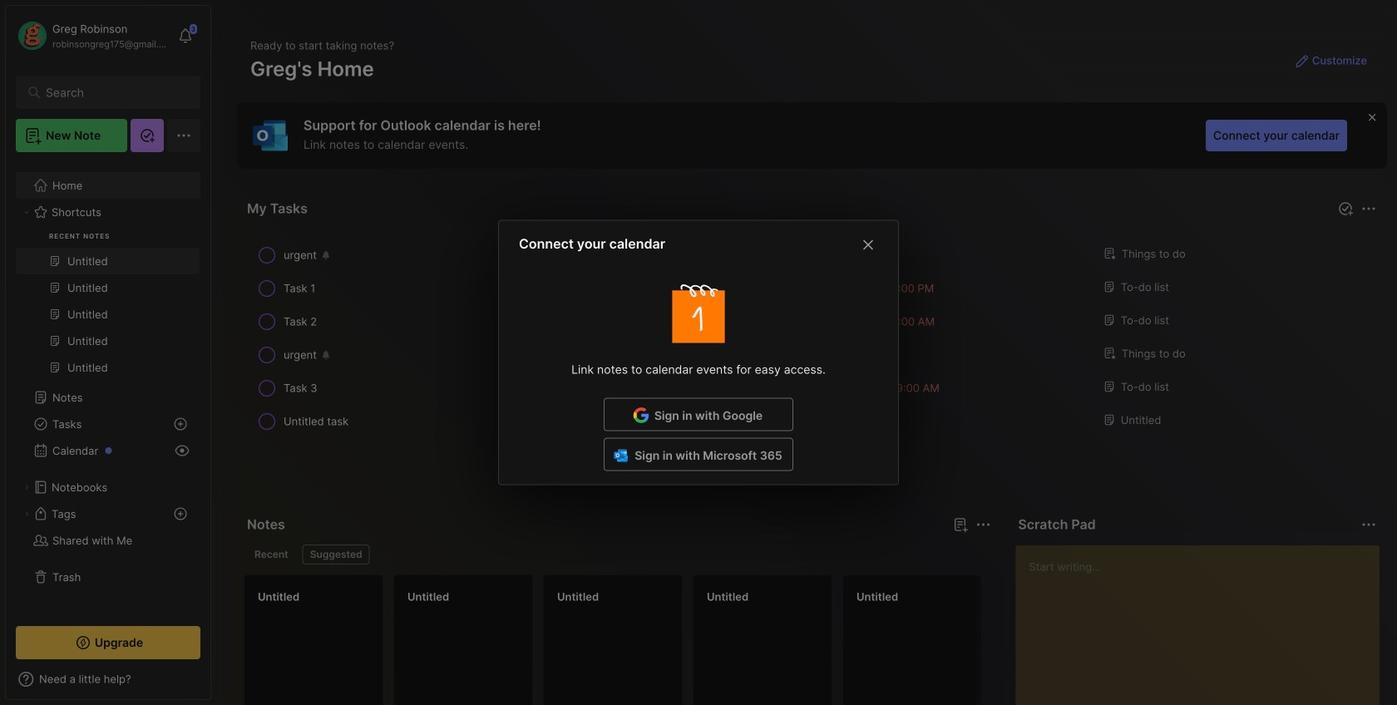 Task type: vqa. For each thing, say whether or not it's contained in the screenshot.
tab list
yes



Task type: locate. For each thing, give the bounding box(es) containing it.
0 vertical spatial row group
[[244, 239, 1381, 438]]

group inside tree
[[16, 124, 200, 391]]

Search text field
[[46, 85, 178, 101]]

tree inside main element
[[6, 97, 211, 612]]

1 vertical spatial row group
[[244, 575, 1398, 706]]

close image
[[859, 235, 879, 255]]

1 horizontal spatial tab
[[303, 545, 370, 565]]

0 horizontal spatial tab
[[247, 545, 296, 565]]

group
[[16, 124, 200, 391]]

new task image
[[1338, 201, 1355, 217]]

tab
[[247, 545, 296, 565], [303, 545, 370, 565]]

None search field
[[46, 82, 178, 102]]

row group
[[244, 239, 1381, 438], [244, 575, 1398, 706]]

tab list
[[247, 545, 989, 565]]

tree
[[6, 97, 211, 612]]

2 row group from the top
[[244, 575, 1398, 706]]



Task type: describe. For each thing, give the bounding box(es) containing it.
main element
[[0, 0, 216, 706]]

1 row group from the top
[[244, 239, 1381, 438]]

Start writing… text field
[[1030, 546, 1380, 706]]

1 tab from the left
[[247, 545, 296, 565]]

none search field inside main element
[[46, 82, 178, 102]]

2 tab from the left
[[303, 545, 370, 565]]

expand notebooks image
[[22, 483, 32, 493]]

expand tags image
[[22, 509, 32, 519]]



